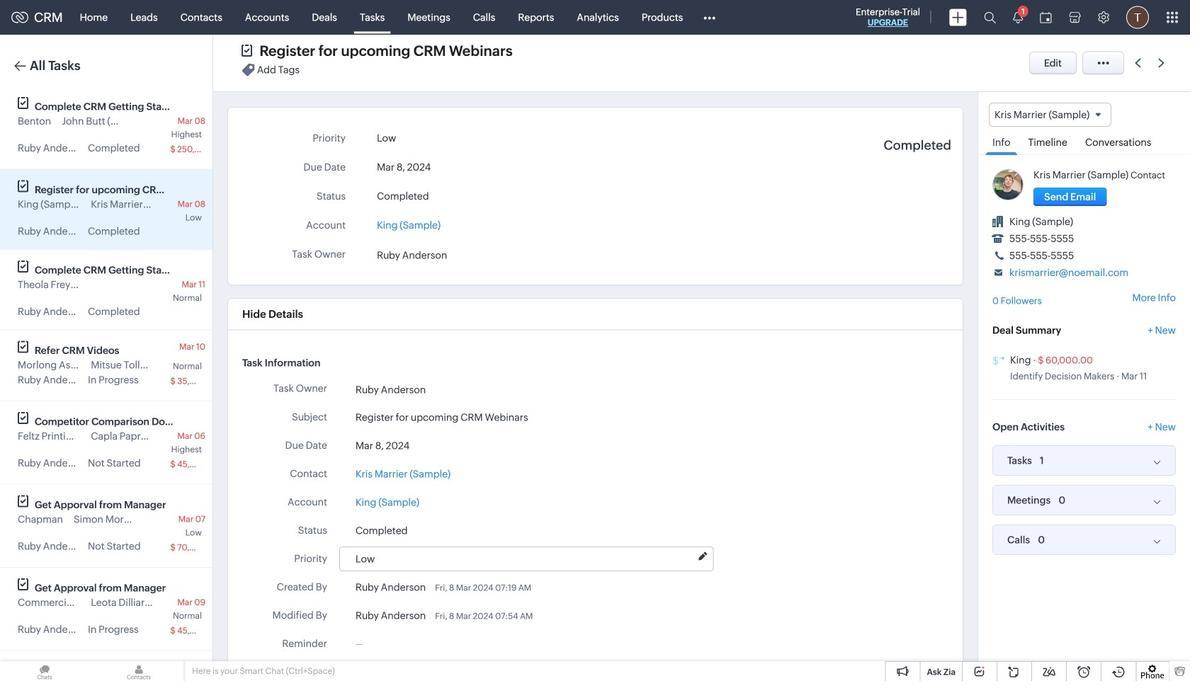 Task type: vqa. For each thing, say whether or not it's contained in the screenshot.
Signals element
yes



Task type: locate. For each thing, give the bounding box(es) containing it.
create menu element
[[941, 0, 976, 34]]

logo image
[[11, 12, 28, 23]]

None button
[[1034, 188, 1107, 206]]

signals element
[[1005, 0, 1031, 35]]

None field
[[989, 103, 1112, 127]]

calendar image
[[1040, 12, 1052, 23]]

next record image
[[1158, 58, 1168, 68]]

search element
[[976, 0, 1005, 35]]

search image
[[984, 11, 996, 23]]



Task type: describe. For each thing, give the bounding box(es) containing it.
Other Modules field
[[694, 6, 725, 29]]

profile image
[[1126, 6, 1149, 29]]

create menu image
[[949, 9, 967, 26]]

previous record image
[[1135, 58, 1141, 68]]

profile element
[[1118, 0, 1158, 34]]

contacts image
[[94, 662, 183, 682]]

chats image
[[0, 662, 89, 682]]



